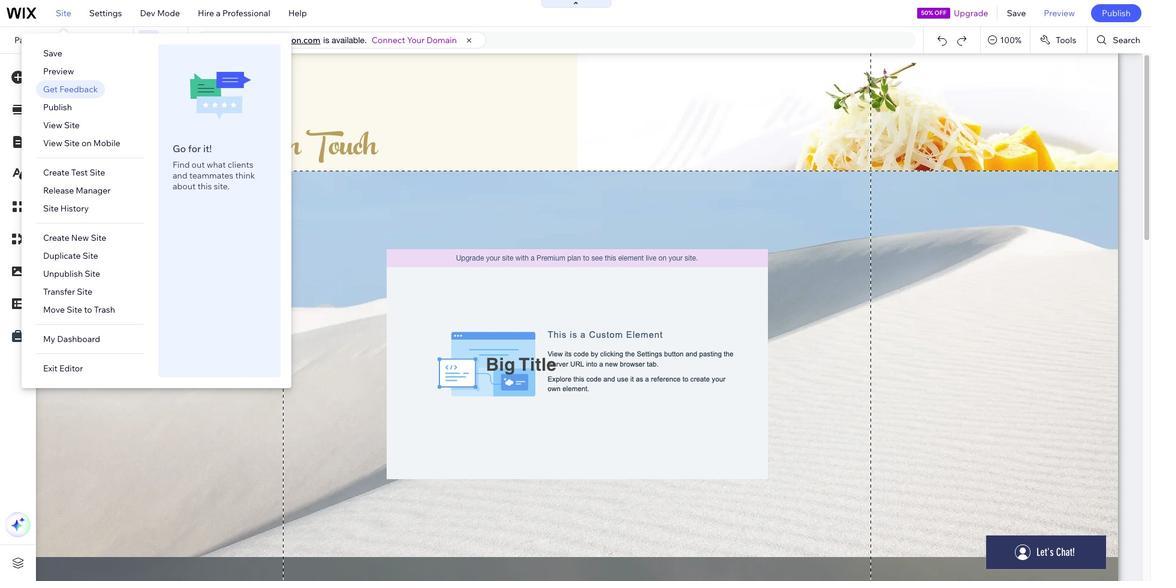 Task type: vqa. For each thing, say whether or not it's contained in the screenshot.
the bottom Text
no



Task type: describe. For each thing, give the bounding box(es) containing it.
site history
[[43, 203, 89, 214]]

transfer
[[43, 287, 75, 297]]

editor
[[59, 363, 83, 374]]

site.
[[214, 181, 230, 192]]

site right test
[[90, 167, 105, 178]]

to
[[84, 305, 92, 315]]

this
[[197, 181, 212, 192]]

view site on mobile
[[43, 138, 120, 149]]

off
[[935, 9, 947, 17]]

tools button
[[1031, 27, 1087, 53]]

100%
[[1000, 35, 1022, 46]]

domain
[[427, 35, 457, 46]]

preview button
[[1035, 0, 1084, 26]]

my dashboard
[[43, 334, 100, 345]]

search button
[[1088, 27, 1151, 53]]

is
[[323, 35, 329, 45]]

what
[[207, 159, 226, 170]]

site up to
[[77, 287, 92, 297]]

go for it! find out what clients and teammates think about this site.
[[173, 143, 255, 192]]

mobile
[[93, 138, 120, 149]]

0 horizontal spatial publish
[[43, 102, 72, 113]]

site up home
[[56, 8, 71, 19]]

view site
[[43, 120, 80, 131]]

home
[[45, 35, 69, 46]]

dev mode
[[140, 8, 180, 19]]

publish inside button
[[1102, 8, 1131, 19]]

view for view site on mobile
[[43, 138, 62, 149]]

50% off
[[921, 9, 947, 17]]

available.
[[332, 35, 367, 45]]

on
[[82, 138, 92, 149]]

create new site
[[43, 233, 106, 243]]

hire a professional
[[198, 8, 270, 19]]

tools
[[1056, 35, 1077, 46]]

history
[[60, 203, 89, 214]]

duplicate
[[43, 251, 81, 261]]

test
[[71, 167, 88, 178]]

settings
[[89, 8, 122, 19]]

connect
[[372, 35, 405, 46]]

clients
[[228, 159, 253, 170]]

is available. connect your domain
[[323, 35, 457, 46]]

go
[[173, 143, 186, 155]]

manager
[[76, 185, 111, 196]]

teammates
[[189, 170, 233, 181]]

dashboard
[[57, 334, 100, 345]]

upgrade
[[954, 8, 988, 19]]

site left to
[[67, 305, 82, 315]]

trash
[[94, 305, 115, 315]]



Task type: locate. For each thing, give the bounding box(es) containing it.
0 vertical spatial publish
[[1102, 8, 1131, 19]]

save up 100%
[[1007, 8, 1026, 19]]

view up view site on mobile
[[43, 120, 62, 131]]

get
[[43, 84, 58, 95]]

site left 'on' on the top
[[64, 138, 80, 149]]

1 vertical spatial publish
[[43, 102, 72, 113]]

a
[[216, 8, 221, 19]]

0 horizontal spatial preview
[[43, 66, 74, 77]]

mode
[[157, 8, 180, 19]]

1 vertical spatial preview
[[43, 66, 74, 77]]

view down the view site
[[43, 138, 62, 149]]

site up view site on mobile
[[64, 120, 80, 131]]

move
[[43, 305, 65, 315]]

it!
[[203, 143, 212, 155]]

2 view from the top
[[43, 138, 62, 149]]

50%
[[921, 9, 933, 17]]

site down duplicate site
[[85, 269, 100, 279]]

0 vertical spatial create
[[43, 167, 69, 178]]

help
[[288, 8, 307, 19]]

2 create from the top
[[43, 233, 69, 243]]

0 vertical spatial save
[[1007, 8, 1026, 19]]

1 horizontal spatial preview
[[1044, 8, 1075, 19]]

site down release
[[43, 203, 59, 214]]

preview up get
[[43, 66, 74, 77]]

save inside button
[[1007, 8, 1026, 19]]

exit
[[43, 363, 58, 374]]

move site to trash
[[43, 305, 115, 315]]

unpublish site
[[43, 269, 100, 279]]

1 vertical spatial save
[[43, 48, 62, 59]]

1 vertical spatial create
[[43, 233, 69, 243]]

0 vertical spatial preview
[[1044, 8, 1075, 19]]

betweenimagination.com
[[220, 35, 320, 46]]

think
[[235, 170, 255, 181]]

find
[[173, 159, 190, 170]]

1 horizontal spatial publish
[[1102, 8, 1131, 19]]

hire
[[198, 8, 214, 19]]

professional
[[222, 8, 270, 19]]

view for view site
[[43, 120, 62, 131]]

exit editor
[[43, 363, 83, 374]]

site down new
[[83, 251, 98, 261]]

for
[[188, 143, 201, 155]]

dev
[[140, 8, 155, 19]]

create test site
[[43, 167, 105, 178]]

create up duplicate
[[43, 233, 69, 243]]

1 view from the top
[[43, 120, 62, 131]]

out
[[192, 159, 205, 170]]

preview inside button
[[1044, 8, 1075, 19]]

100% button
[[981, 27, 1030, 53]]

transfer site
[[43, 287, 92, 297]]

unpublish
[[43, 269, 83, 279]]

save
[[1007, 8, 1026, 19], [43, 48, 62, 59]]

create for create new site
[[43, 233, 69, 243]]

site right new
[[91, 233, 106, 243]]

site
[[56, 8, 71, 19], [64, 120, 80, 131], [64, 138, 80, 149], [90, 167, 105, 178], [43, 203, 59, 214], [91, 233, 106, 243], [83, 251, 98, 261], [85, 269, 100, 279], [77, 287, 92, 297], [67, 305, 82, 315]]

view
[[43, 120, 62, 131], [43, 138, 62, 149]]

release manager
[[43, 185, 111, 196]]

create up release
[[43, 167, 69, 178]]

duplicate site
[[43, 251, 98, 261]]

1 horizontal spatial save
[[1007, 8, 1026, 19]]

preview
[[1044, 8, 1075, 19], [43, 66, 74, 77]]

publish up the view site
[[43, 102, 72, 113]]

publish up search button
[[1102, 8, 1131, 19]]

create
[[43, 167, 69, 178], [43, 233, 69, 243]]

search
[[1113, 35, 1140, 46]]

get feedback
[[43, 84, 98, 95]]

1 create from the top
[[43, 167, 69, 178]]

preview up tools button
[[1044, 8, 1075, 19]]

save down home
[[43, 48, 62, 59]]

1 vertical spatial view
[[43, 138, 62, 149]]

and
[[173, 170, 187, 181]]

0 horizontal spatial save
[[43, 48, 62, 59]]

new
[[71, 233, 89, 243]]

create for create test site
[[43, 167, 69, 178]]

publish
[[1102, 8, 1131, 19], [43, 102, 72, 113]]

feedback
[[59, 84, 98, 95]]

publish button
[[1091, 4, 1142, 22]]

about
[[173, 181, 196, 192]]

0 vertical spatial view
[[43, 120, 62, 131]]

release
[[43, 185, 74, 196]]

save button
[[998, 0, 1035, 26]]

your
[[407, 35, 425, 46]]

my
[[43, 334, 55, 345]]



